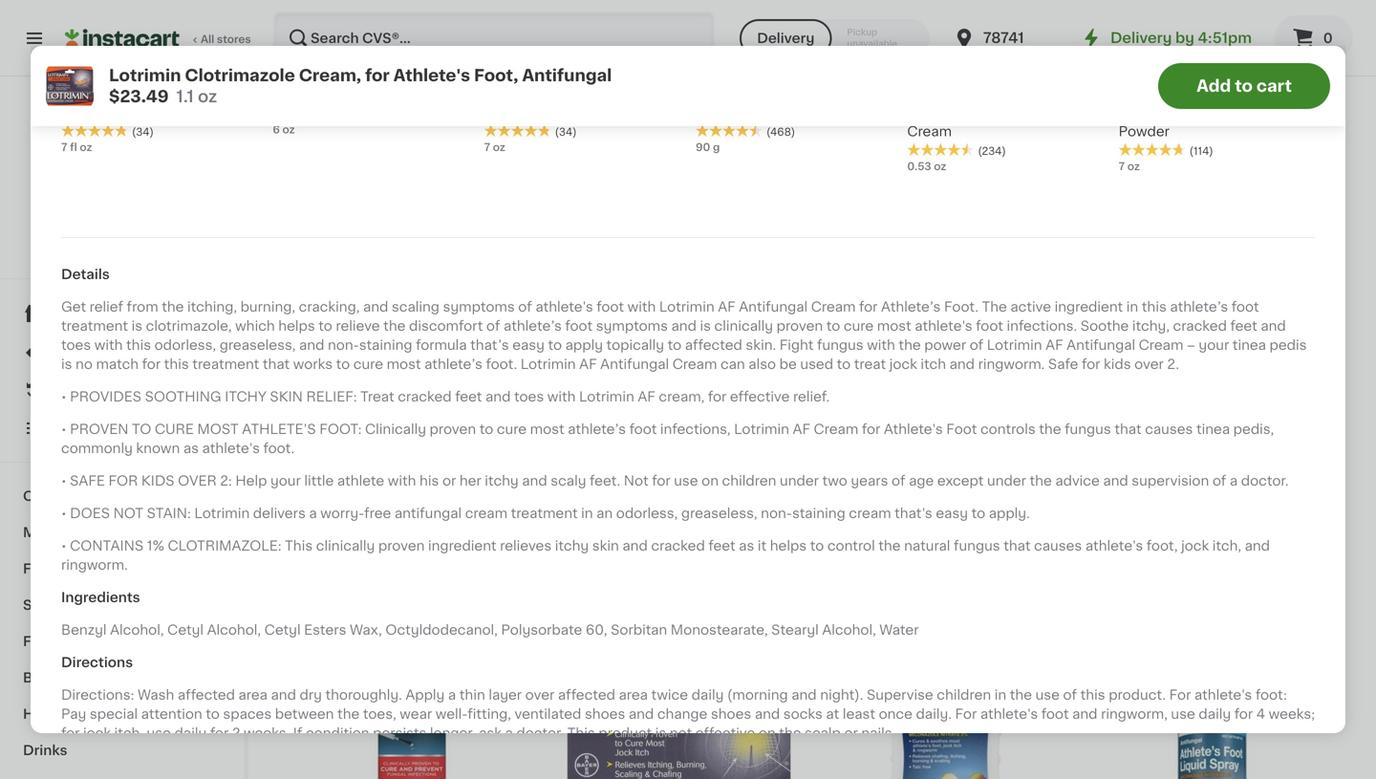 Task type: vqa. For each thing, say whether or not it's contained in the screenshot.
Gum,
no



Task type: locate. For each thing, give the bounding box(es) containing it.
0 horizontal spatial helps
[[278, 319, 315, 332]]

affected up can
[[685, 338, 743, 352]]

with up topically
[[628, 300, 656, 313]]

1 vertical spatial non-
[[761, 506, 792, 520]]

athlete's down the formula
[[424, 357, 483, 371]]

health for soothing
[[516, 87, 561, 100]]

fl
[[70, 142, 77, 152]]

0 horizontal spatial 7 oz
[[484, 142, 506, 152]]

29 right the 10
[[97, 62, 111, 73]]

product group
[[287, 232, 538, 587], [553, 232, 805, 587], [820, 232, 1071, 587], [1087, 232, 1338, 553], [287, 618, 538, 779], [553, 618, 805, 779]]

60,
[[586, 623, 607, 636]]

1 horizontal spatial 1%
[[1007, 106, 1025, 119]]

with
[[628, 300, 656, 313], [94, 338, 123, 352], [867, 338, 895, 352], [547, 390, 576, 403], [388, 474, 416, 487]]

2 horizontal spatial feet
[[1231, 319, 1258, 332]]

0 horizontal spatial ultra
[[966, 87, 998, 100]]

1 area from the left
[[239, 688, 268, 701]]

1 horizontal spatial proven
[[430, 422, 476, 436]]

health down $ 6 29
[[516, 87, 561, 100]]

2 alcohol, from the left
[[207, 623, 261, 636]]

0 horizontal spatial clinically
[[316, 539, 375, 552]]

foot inside • proven to cure most athlete's foot: clinically proven to cure most athlete's foot infections, lotrimin af cream for athlete's foot controls the fungus that causes tinea pedis, commonly known as athlete's foot.
[[947, 422, 977, 436]]

1 vertical spatial cream,
[[700, 110, 748, 124]]

1 horizontal spatial daily
[[692, 688, 724, 701]]

as inside • contains 1% clotrimazole: this clinically proven ingredient relieves itchy skin and cracked feet as it helps to control the natural fungus that causes athlete's foot, jock itch, and ringworm.
[[739, 539, 754, 552]]

0 horizontal spatial it
[[84, 383, 93, 397]]

add button up (morning
[[725, 624, 799, 658]]

to right topically
[[668, 338, 682, 352]]

2 vertical spatial cure
[[497, 422, 527, 436]]

your right –
[[1199, 338, 1229, 352]]

1 ultra from the left
[[966, 87, 998, 100]]

clotrimazole up 90
[[612, 110, 697, 124]]

feet inside • contains 1% clotrimazole: this clinically proven ingredient relieves itchy skin and cracked feet as it helps to control the natural fungus that causes athlete's foot, jock itch, and ringworm.
[[709, 539, 736, 552]]

ultra right the x
[[1247, 87, 1279, 100]]

1 horizontal spatial this
[[567, 726, 595, 740]]

1 horizontal spatial causes
[[1145, 422, 1193, 436]]

spray inside lotrimin af athlete's foot antifungal powder spray
[[608, 538, 647, 552]]

1 cetyl from the left
[[167, 623, 204, 636]]

and right the skin
[[623, 539, 648, 552]]

1 horizontal spatial tinea
[[1233, 338, 1266, 352]]

also
[[749, 357, 776, 371]]

1 horizontal spatial fungus
[[954, 539, 1000, 552]]

athlete's left foot:
[[1195, 688, 1252, 701]]

• left safe
[[61, 474, 67, 487]]

0 vertical spatial itchy
[[485, 474, 519, 487]]

1 (34) from the left
[[132, 127, 154, 137]]

af
[[718, 300, 736, 313], [1046, 338, 1063, 352], [579, 357, 597, 371], [638, 390, 656, 403], [793, 422, 811, 436], [612, 519, 630, 532]]

a
[[1230, 474, 1238, 487], [309, 506, 317, 520], [448, 688, 456, 701], [505, 726, 513, 740]]

non- left 25
[[761, 506, 792, 520]]

2 • from the top
[[61, 422, 67, 436]]

• for • provides soothing itchy skin relief: treat cracked feet and toes with lotrimin af cream, for effective relief.
[[61, 390, 67, 403]]

best
[[559, 42, 580, 51]]

delivery inside 'button'
[[757, 32, 815, 45]]

cream down her
[[465, 506, 508, 520]]

to left spaces
[[206, 707, 220, 721]]

0 horizontal spatial foot,
[[349, 538, 384, 552]]

and down the that's
[[486, 390, 511, 403]]

directions:
[[61, 688, 134, 701]]

0 vertical spatial ringworm.
[[978, 357, 1045, 371]]

clotrimazole up absorbing
[[1167, 87, 1251, 101]]

2 vertical spatial 1%
[[147, 539, 164, 552]]

jock left itch
[[890, 357, 917, 371]]

7 down $ 6 29
[[484, 142, 490, 152]]

health for clotrimazole
[[1119, 87, 1163, 101]]

symptoms up discomfort
[[443, 300, 515, 313]]

clotrimazole inside 23 lotrimin clotrimazole cream, for athlete's foot, antifungal
[[345, 519, 430, 532]]

0 vertical spatial cracked
[[1173, 319, 1227, 332]]

easy inside get relief from the itching, burning, cracking, and scaling symptoms of athlete's foot with lotrimin af antifungal cream for athlete's foot. the active ingredient in this athlete's foot treatment is clotrimazole, which helps to relieve the discomfort of athlete's foot symptoms and is clinically proven to cure most athlete's foot infections. soothe itchy, cracked feet and toes with this odorless, greaseless, and non-staining formula that's easy to apply topically to affected skin. fight fungus with the power of lotrimin af antifungal cream – your tinea pedis is no match for this treatment that works to cure most athlete's foot. lotrimin af antifungal cream can also be used to treat jock itch and ringworm. safe for kids over 2.
[[513, 338, 545, 352]]

athlete's inside • proven to cure most athlete's foot: clinically proven to cure most athlete's foot infections, lotrimin af cream for athlete's foot controls the fungus that causes tinea pedis, commonly known as athlete's foot.
[[884, 422, 943, 436]]

2 add button from the left
[[725, 624, 799, 658]]

4 • from the top
[[61, 506, 67, 520]]

tinea left pedis,
[[1197, 422, 1230, 436]]

cream, for athlete's
[[299, 67, 361, 84]]

1 horizontal spatial ingredient
[[1055, 300, 1123, 313]]

& right food
[[61, 635, 72, 648]]

powder inside 'cvs health soothing foot powder'
[[484, 106, 535, 119]]

foot inside cvs pharmacy foot powder spray
[[165, 87, 195, 100]]

shoes up the product
[[585, 707, 625, 721]]

$ inside $ 8 99
[[277, 62, 284, 73]]

the inside • contains 1% clotrimazole: this clinically proven ingredient relieves itchy skin and cracked feet as it helps to control the natural fungus that causes athlete's foot, jock itch, and ringworm.
[[879, 539, 901, 552]]

1 horizontal spatial 6
[[495, 61, 509, 81]]

0 horizontal spatial 49
[[320, 63, 335, 74]]

• for • does not stain: lotrimin delivers a worry-free antifungal cream treatment in an odorless, greaseless, non-staining cream that's easy to apply.
[[61, 506, 67, 520]]

2 cetyl from the left
[[264, 623, 301, 636]]

age
[[909, 474, 934, 487]]

1 vertical spatial foot.
[[263, 441, 295, 455]]

0 horizontal spatial itchy
[[485, 474, 519, 487]]

cvs® logo image
[[80, 99, 164, 184]]

0 horizontal spatial area
[[239, 688, 268, 701]]

most
[[877, 319, 912, 332], [387, 357, 421, 371], [530, 422, 565, 436]]

0 horizontal spatial proven
[[378, 539, 425, 552]]

cream, inside the lotrimin clotrimazole cream, for athlete's foot, antifungal $23.49 1.1 oz
[[299, 67, 361, 84]]

antifungal inside 23 lotrimin clotrimazole cream, for athlete's foot, antifungal
[[387, 538, 456, 552]]

0 horizontal spatial add
[[495, 634, 523, 648]]

for right product.
[[1170, 688, 1191, 701]]

topically
[[607, 338, 664, 352]]

helps down the burning,
[[278, 319, 315, 332]]

treatment down 'relief'
[[61, 319, 128, 332]]

in inside get relief from the itching, burning, cracking, and scaling symptoms of athlete's foot with lotrimin af antifungal cream for athlete's foot. the active ingredient in this athlete's foot treatment is clotrimazole, which helps to relieve the discomfort of athlete's foot symptoms and is clinically proven to cure most athlete's foot infections. soothe itchy, cracked feet and toes with this odorless, greaseless, and non-staining formula that's easy to apply topically to affected skin. fight fungus with the power of lotrimin af antifungal cream – your tinea pedis is no match for this treatment that works to cure most athlete's foot. lotrimin af antifungal cream can also be used to treat jock itch and ringworm. safe for kids over 2.
[[1127, 300, 1139, 313]]

2 ultra from the left
[[1247, 87, 1279, 100]]

1 vertical spatial jock
[[1181, 539, 1209, 552]]

itch, right (9)
[[1213, 539, 1242, 552]]

0 vertical spatial causes
[[1145, 422, 1193, 436]]

1 under from the left
[[780, 474, 819, 487]]

1 horizontal spatial ultra
[[1247, 87, 1279, 100]]

7 oz for dr. scholl's odor-x ultra sweat-absorbing foot powder
[[1119, 161, 1140, 172]]

foot
[[165, 87, 195, 100], [628, 87, 659, 100], [1237, 106, 1268, 119], [947, 422, 977, 436], [696, 519, 726, 532]]

(morning
[[727, 688, 788, 701]]

0 horizontal spatial odorless,
[[154, 338, 216, 352]]

1 horizontal spatial feet
[[709, 539, 736, 552]]

1% inside lotrimin ultra butenafine hydrochloride 1% antifungal cream
[[1007, 106, 1025, 119]]

2 horizontal spatial proven
[[777, 319, 823, 332]]

special
[[90, 707, 138, 721]]

itchy inside • contains 1% clotrimazole: this clinically proven ingredient relieves itchy skin and cracked feet as it helps to control the natural fungus that causes athlete's foot, jock itch, and ringworm.
[[555, 539, 589, 552]]

1% for usp
[[1285, 87, 1302, 101]]

this down ventilated
[[567, 726, 595, 740]]

wax,
[[350, 623, 382, 636]]

least
[[843, 707, 876, 721]]

candy
[[91, 598, 136, 612]]

1 vertical spatial your
[[270, 474, 301, 487]]

clinically inside get relief from the itching, burning, cracking, and scaling symptoms of athlete's foot with lotrimin af antifungal cream for athlete's foot. the active ingredient in this athlete's foot treatment is clotrimazole, which helps to relieve the discomfort of athlete's foot symptoms and is clinically proven to cure most athlete's foot infections. soothe itchy, cracked feet and toes with this odorless, greaseless, and non-staining formula that's easy to apply topically to affected skin. fight fungus with the power of lotrimin af antifungal cream – your tinea pedis is no match for this treatment that works to cure most athlete's foot. lotrimin af antifungal cream can also be used to treat jock itch and ringworm. safe for kids over 2.
[[715, 319, 773, 332]]

over left 2.
[[1135, 357, 1164, 371]]

area
[[239, 688, 268, 701], [619, 688, 648, 701]]

cvs inside 'cvs health soothing foot powder'
[[484, 87, 513, 100]]

staining inside get relief from the itching, burning, cracking, and scaling symptoms of athlete's foot with lotrimin af antifungal cream for athlete's foot. the active ingredient in this athlete's foot treatment is clotrimazole, which helps to relieve the discomfort of athlete's foot symptoms and is clinically proven to cure most athlete's foot infections. soothe itchy, cracked feet and toes with this odorless, greaseless, and non-staining formula that's easy to apply topically to affected skin. fight fungus with the power of lotrimin af antifungal cream – your tinea pedis is no match for this treatment that works to cure most athlete's foot. lotrimin af antifungal cream can also be used to treat jock itch and ringworm. safe for kids over 2.
[[359, 338, 412, 352]]

1 horizontal spatial cracked
[[651, 539, 705, 552]]

daily down attention at the bottom of page
[[174, 726, 207, 740]]

2 vertical spatial most
[[530, 422, 565, 436]]

90 g
[[696, 142, 720, 152]]

cvs for 10
[[61, 87, 90, 100]]

$ inside $ 6 29
[[488, 62, 495, 73]]

for up years
[[862, 422, 881, 436]]

under up the apply.
[[987, 474, 1027, 487]]

• for • safe for kids over 2: help your little athlete with his or her itchy and scaly feet. not for use on children under two years of age except under the advice and supervision of a doctor.
[[61, 474, 67, 487]]

29 for 10
[[97, 62, 111, 73]]

29 inside $ 10 29
[[97, 62, 111, 73]]

if
[[293, 726, 302, 740]]

1% inside • contains 1% clotrimazole: this clinically proven ingredient relieves itchy skin and cracked feet as it helps to control the natural fungus that causes athlete's foot, jock itch, and ringworm.
[[147, 539, 164, 552]]

0 vertical spatial 7 oz
[[484, 142, 506, 152]]

doctor. inside directions: wash affected area and dry thoroughly. apply a thin layer over affected area twice daily (morning and night). supervise children in the use of this product. for athlete's foot: pay special attention to spaces between the toes, wear well-fitting, ventilated shoes and change shoes and socks at least once daily. for athlete's foot and ringworm, use daily for 4 weeks; for jock itch, use daily for 2 weeks. if condition persists longer, ask a doctor. this product is not effective on the scalp or nails.
[[516, 726, 564, 740]]

supervise
[[867, 688, 934, 701]]

$ 10 29
[[65, 61, 111, 81]]

details
[[61, 267, 110, 281]]

$ inside $ 17 49
[[291, 63, 298, 74]]

except
[[938, 474, 984, 487]]

helps inside get relief from the itching, burning, cracking, and scaling symptoms of athlete's foot with lotrimin af antifungal cream for athlete's foot. the active ingredient in this athlete's foot treatment is clotrimazole, which helps to relieve the discomfort of athlete's foot symptoms and is clinically proven to cure most athlete's foot infections. soothe itchy, cracked feet and toes with this odorless, greaseless, and non-staining formula that's easy to apply topically to affected skin. fight fungus with the power of lotrimin af antifungal cream – your tinea pedis is no match for this treatment that works to cure most athlete's foot. lotrimin af antifungal cream can also be used to treat jock itch and ringworm. safe for kids over 2.
[[278, 319, 315, 332]]

af up safe
[[1046, 338, 1063, 352]]

1 vertical spatial symptoms
[[596, 319, 668, 332]]

7 for 6
[[484, 142, 490, 152]]

feet right itchy,
[[1231, 319, 1258, 332]]

1 horizontal spatial shoes
[[711, 707, 752, 721]]

in
[[1127, 300, 1139, 313], [581, 506, 593, 520], [995, 688, 1007, 701]]

29 for 6
[[511, 62, 525, 73]]

1% inside cvs health clotrimazole usp 1% antifungal cream
[[1285, 87, 1302, 101]]

lists
[[54, 422, 86, 435]]

• for • contains 1% clotrimazole: this clinically proven ingredient relieves itchy skin and cracked feet as it helps to control the natural fungus that causes athlete's foot, jock itch, and ringworm.
[[61, 539, 67, 552]]

oz down sweat-
[[1128, 161, 1140, 172]]

cream, down her
[[434, 519, 482, 532]]

drinks
[[23, 744, 67, 757]]

add left the x
[[1197, 78, 1231, 94]]

affected inside get relief from the itching, burning, cracking, and scaling symptoms of athlete's foot with lotrimin af antifungal cream for athlete's foot. the active ingredient in this athlete's foot treatment is clotrimazole, which helps to relieve the discomfort of athlete's foot symptoms and is clinically proven to cure most athlete's foot infections. soothe itchy, cracked feet and toes with this odorless, greaseless, and non-staining formula that's easy to apply topically to affected skin. fight fungus with the power of lotrimin af antifungal cream – your tinea pedis is no match for this treatment that works to cure most athlete's foot. lotrimin af antifungal cream can also be used to treat jock itch and ringworm. safe for kids over 2.
[[685, 338, 743, 352]]

athlete's left $ 6 29
[[393, 67, 470, 84]]

effective down also on the top right
[[730, 390, 790, 403]]

(234)
[[978, 146, 1006, 156]]

$ inside $ 14 79
[[557, 63, 564, 74]]

as down cure at left bottom
[[183, 441, 199, 455]]

1 horizontal spatial in
[[995, 688, 1007, 701]]

foot inside lotrimin af athlete's foot antifungal powder spray
[[696, 519, 726, 532]]

0 vertical spatial it
[[84, 383, 93, 397]]

• inside • contains 1% clotrimazole: this clinically proven ingredient relieves itchy skin and cracked feet as it helps to control the natural fungus that causes athlete's foot, jock itch, and ringworm.
[[61, 539, 67, 552]]

staining down relieve
[[359, 338, 412, 352]]

2 vertical spatial that
[[1004, 539, 1031, 552]]

athlete's up • contains 1% clotrimazole: this clinically proven ingredient relieves itchy skin and cracked feet as it helps to control the natural fungus that causes athlete's foot, jock itch, and ringworm.
[[633, 519, 692, 532]]

fungus up advice
[[1065, 422, 1111, 436]]

first aid & safety link
[[11, 551, 232, 587]]

to inside button
[[1235, 78, 1253, 94]]

1 horizontal spatial area
[[619, 688, 648, 701]]

2 vertical spatial in
[[995, 688, 1007, 701]]

for right not
[[652, 474, 671, 487]]

1 horizontal spatial it
[[758, 539, 767, 552]]

most up the treat
[[387, 357, 421, 371]]

0 horizontal spatial 7
[[61, 142, 67, 152]]

1 horizontal spatial odorless,
[[616, 506, 678, 520]]

delivery for delivery
[[757, 32, 815, 45]]

foot. inside get relief from the itching, burning, cracking, and scaling symptoms of athlete's foot with lotrimin af antifungal cream for athlete's foot. the active ingredient in this athlete's foot treatment is clotrimazole, which helps to relieve the discomfort of athlete's foot symptoms and is clinically proven to cure most athlete's foot infections. soothe itchy, cracked feet and toes with this odorless, greaseless, and non-staining formula that's easy to apply topically to affected skin. fight fungus with the power of lotrimin af antifungal cream – your tinea pedis is no match for this treatment that works to cure most athlete's foot. lotrimin af antifungal cream can also be used to treat jock itch and ringworm. safe for kids over 2.
[[486, 357, 517, 371]]

1 vertical spatial children
[[937, 688, 991, 701]]

get relief from the itching, burning, cracking, and scaling symptoms of athlete's foot with lotrimin af antifungal cream for athlete's foot. the active ingredient in this athlete's foot treatment is clotrimazole, which helps to relieve the discomfort of athlete's foot symptoms and is clinically proven to cure most athlete's foot infections. soothe itchy, cracked feet and toes with this odorless, greaseless, and non-staining formula that's easy to apply topically to affected skin. fight fungus with the power of lotrimin af antifungal cream – your tinea pedis is no match for this treatment that works to cure most athlete's foot. lotrimin af antifungal cream can also be used to treat jock itch and ringworm. safe for kids over 2.
[[61, 300, 1307, 371]]

her
[[460, 474, 481, 487]]

(34)
[[132, 127, 154, 137], [555, 127, 577, 137]]

delivery left by
[[1111, 31, 1172, 45]]

1% right usp
[[1285, 87, 1302, 101]]

itching,
[[187, 300, 237, 313]]

$ for 10
[[65, 62, 72, 73]]

None search field
[[273, 11, 715, 65]]

foot up lotrimin clotrimazole cream, for ringworm, antifungal
[[628, 87, 659, 100]]

alcohol, down clotrimazole:
[[207, 623, 261, 636]]

hydrochloride
[[907, 106, 1004, 119]]

0 vertical spatial in
[[1127, 300, 1139, 313]]

& for pantry
[[61, 635, 72, 648]]

antifungal inside cvs health clotrimazole usp 1% antifungal cream
[[1087, 107, 1156, 120]]

antifungal,
[[879, 519, 951, 532]]

ringworm. inside • contains 1% clotrimazole: this clinically proven ingredient relieves itchy skin and cracked feet as it helps to control the natural fungus that causes athlete's foot, jock itch, and ringworm.
[[61, 558, 128, 571]]

2 vertical spatial treatment
[[511, 506, 578, 520]]

use left product.
[[1036, 688, 1060, 701]]

0 horizontal spatial non-
[[328, 338, 359, 352]]

or right "his"
[[443, 474, 456, 487]]

staining
[[359, 338, 412, 352], [792, 506, 846, 520]]

odorless, inside get relief from the itching, burning, cracking, and scaling symptoms of athlete's foot with lotrimin af antifungal cream for athlete's foot. the active ingredient in this athlete's foot treatment is clotrimazole, which helps to relieve the discomfort of athlete's foot symptoms and is clinically proven to cure most athlete's foot infections. soothe itchy, cracked feet and toes with this odorless, greaseless, and non-staining formula that's easy to apply topically to affected skin. fight fungus with the power of lotrimin af antifungal cream – your tinea pedis is no match for this treatment that works to cure most athlete's foot. lotrimin af antifungal cream can also be used to treat jock itch and ringworm. safe for kids over 2.
[[154, 338, 216, 352]]

area left twice on the bottom of page
[[619, 688, 648, 701]]

0 horizontal spatial health
[[516, 87, 561, 100]]

this left product.
[[1081, 688, 1106, 701]]

kids
[[1104, 357, 1131, 371]]

cure up treat
[[844, 319, 874, 332]]

1 horizontal spatial 7 oz
[[1119, 161, 1140, 172]]

7 oz down sweat-
[[1119, 161, 1140, 172]]

service type group
[[740, 19, 930, 57]]

0 vertical spatial ingredient
[[1055, 300, 1123, 313]]

ingredient down antifungal
[[428, 539, 497, 552]]

(34) down 'cvs health soothing foot powder'
[[555, 127, 577, 137]]

29 inside $ 6 29
[[511, 62, 525, 73]]

1 vertical spatial as
[[739, 539, 754, 552]]

for right match on the left of page
[[142, 357, 161, 371]]

clinically
[[715, 319, 773, 332], [316, 539, 375, 552]]

1 vertical spatial greaseless,
[[681, 506, 758, 520]]

powder inside dr. scholl's odor-x ultra sweat-absorbing foot powder
[[1119, 125, 1170, 138]]

3 • from the top
[[61, 474, 67, 487]]

4:51pm
[[1198, 31, 1252, 45]]

thin
[[460, 688, 485, 701]]

cream inside lotrimin ultra butenafine hydrochloride 1% antifungal cream
[[907, 125, 952, 138]]

area up spaces
[[239, 688, 268, 701]]

$ for 8
[[277, 62, 284, 73]]

99
[[299, 62, 314, 73]]

0 vertical spatial helps
[[278, 319, 315, 332]]

foot up • contains 1% clotrimazole: this clinically proven ingredient relieves itchy skin and cracked feet as it helps to control the natural fungus that causes athlete's foot, jock itch, and ringworm.
[[696, 519, 726, 532]]

benzyl
[[61, 623, 107, 636]]

relief
[[90, 300, 123, 313]]

1 horizontal spatial on
[[759, 726, 776, 740]]

medicine link
[[11, 514, 232, 551]]

athlete's
[[881, 300, 941, 313]]

0 vertical spatial children
[[722, 474, 777, 487]]

jock down special
[[83, 726, 111, 740]]

1 • from the top
[[61, 390, 67, 403]]

product
[[599, 726, 652, 740]]

1 horizontal spatial cream,
[[434, 519, 482, 532]]

0 horizontal spatial that
[[263, 357, 290, 371]]

1 vertical spatial clinically
[[316, 539, 375, 552]]

store
[[292, 42, 317, 51]]

fungus inside • proven to cure most athlete's foot: clinically proven to cure most athlete's foot infections, lotrimin af cream for athlete's foot controls the fungus that causes tinea pedis, commonly known as athlete's foot.
[[1065, 422, 1111, 436]]

athlete's
[[393, 67, 470, 84], [884, 422, 943, 436], [633, 519, 692, 532], [287, 538, 346, 552]]

daily
[[692, 688, 724, 701], [1199, 707, 1231, 721], [174, 726, 207, 740]]

add button
[[459, 624, 532, 658], [725, 624, 799, 658]]

doctor. down ventilated
[[516, 726, 564, 740]]

0 horizontal spatial easy
[[513, 338, 545, 352]]

fsa/hsa for lotrimin clotrimazole cream, for athlete's foot, antifungal
[[289, 473, 338, 483]]

that down kids
[[1115, 422, 1142, 436]]

add up (morning
[[762, 634, 790, 648]]

daily left 4
[[1199, 707, 1231, 721]]

clinically down the worry-
[[316, 539, 375, 552]]

0 horizontal spatial add button
[[459, 624, 532, 658]]

2 horizontal spatial most
[[877, 319, 912, 332]]

1 vertical spatial doctor.
[[516, 726, 564, 740]]

0.53 oz
[[907, 161, 947, 172]]

effective
[[730, 390, 790, 403], [696, 726, 755, 740]]

fungus
[[817, 338, 864, 352], [1065, 422, 1111, 436], [954, 539, 1000, 552]]

powder inside lotrimin af athlete's foot antifungal powder spray
[[553, 538, 604, 552]]

lotrimin inside 23 lotrimin clotrimazole cream, for athlete's foot, antifungal
[[287, 519, 342, 532]]

delivery button
[[740, 19, 832, 57]]

0 vertical spatial treatment
[[61, 319, 128, 332]]

$ inside $ 10 29
[[65, 62, 72, 73]]

• up medicine
[[61, 506, 67, 520]]

persists
[[373, 726, 427, 740]]

it inside "link"
[[84, 383, 93, 397]]

tinea left pedis
[[1233, 338, 1266, 352]]

powder down an
[[553, 538, 604, 552]]

cream down relief.
[[814, 422, 859, 436]]

49
[[1144, 62, 1159, 73], [320, 63, 335, 74], [589, 495, 603, 505]]

2 vertical spatial fungus
[[954, 539, 1000, 552]]

feet
[[1231, 319, 1258, 332], [455, 390, 482, 403], [709, 539, 736, 552]]

spray up 7 fl oz
[[61, 106, 100, 119]]

5 • from the top
[[61, 539, 67, 552]]

fungus up used
[[817, 338, 864, 352]]

2 29 from the left
[[511, 62, 525, 73]]

cream,
[[299, 67, 361, 84], [700, 110, 748, 124], [434, 519, 482, 532]]

1 horizontal spatial cvs
[[484, 87, 513, 100]]

0 horizontal spatial most
[[387, 357, 421, 371]]

2 shoes from the left
[[711, 707, 752, 721]]

0 vertical spatial itch,
[[1213, 539, 1242, 552]]

25
[[831, 494, 857, 514]]

affected up ventilated
[[558, 688, 616, 701]]

• up aid
[[61, 539, 67, 552]]

clotrimazole inside cvs health clotrimazole usp 1% antifungal cream
[[1167, 87, 1251, 101]]

this
[[1142, 300, 1167, 313], [126, 338, 151, 352], [164, 357, 189, 371], [1081, 688, 1106, 701]]

this inside • contains 1% clotrimazole: this clinically proven ingredient relieves itchy skin and cracked feet as it helps to control the natural fungus that causes athlete's foot, jock itch, and ringworm.
[[285, 539, 313, 552]]

0 horizontal spatial cream
[[465, 506, 508, 520]]

for inside • proven to cure most athlete's foot: clinically proven to cure most athlete's foot infections, lotrimin af cream for athlete's foot controls the fungus that causes tinea pedis, commonly known as athlete's foot.
[[862, 422, 881, 436]]

cream, inside 23 lotrimin clotrimazole cream, for athlete's foot, antifungal
[[434, 519, 482, 532]]

little
[[304, 474, 334, 487]]

1 horizontal spatial add button
[[725, 624, 799, 658]]

and left ringworm,
[[1073, 707, 1098, 721]]

not
[[624, 474, 649, 487]]

skin.
[[746, 338, 776, 352]]

49 right 17
[[320, 63, 335, 74]]

product group containing ★★★★★
[[1087, 232, 1338, 553]]

health inside cvs health clotrimazole usp 1% antifungal cream
[[1119, 87, 1163, 101]]

0 horizontal spatial treatment
[[61, 319, 128, 332]]

1 horizontal spatial or
[[844, 726, 858, 740]]

af down relief.
[[793, 422, 811, 436]]

lotrimin inside lotrimin clotrimazole cream, for ringworm, antifungal
[[553, 110, 609, 124]]

sorbitan
[[611, 623, 667, 636]]

1 add button from the left
[[459, 624, 532, 658]]

does
[[70, 506, 110, 520]]

oz right 0.53
[[934, 161, 947, 172]]

$23.49
[[109, 88, 169, 105]]

under
[[780, 474, 819, 487], [987, 474, 1027, 487]]

greaseless, down which
[[220, 338, 296, 352]]

that down prescription
[[1004, 539, 1031, 552]]

1% for hydrochloride
[[1007, 106, 1025, 119]]

cure down • provides soothing itchy skin relief: treat cracked feet and toes with lotrimin af cream, for effective relief.
[[497, 422, 527, 436]]

of
[[518, 300, 532, 313], [486, 319, 500, 332], [970, 338, 984, 352], [892, 474, 906, 487], [1213, 474, 1227, 487], [1063, 688, 1077, 701]]

0 horizontal spatial ringworm.
[[61, 558, 128, 571]]

instacart logo image
[[65, 27, 180, 50]]

1 vertical spatial 7 oz
[[1119, 161, 1140, 172]]

0 horizontal spatial under
[[780, 474, 819, 487]]

jock
[[890, 357, 917, 371], [1181, 539, 1209, 552], [83, 726, 111, 740]]

health inside 'cvs health soothing foot powder'
[[516, 87, 561, 100]]

& inside 'link'
[[83, 562, 94, 575]]

causes up supervision
[[1145, 422, 1193, 436]]

0 vertical spatial jock
[[890, 357, 917, 371]]

clotrimazole inside the lotrimin clotrimazole cream, for athlete's foot, antifungal $23.49 1.1 oz
[[185, 67, 295, 84]]

two
[[822, 474, 848, 487]]

your inside get relief from the itching, burning, cracking, and scaling symptoms of athlete's foot with lotrimin af antifungal cream for athlete's foot. the active ingredient in this athlete's foot treatment is clotrimazole, which helps to relieve the discomfort of athlete's foot symptoms and is clinically proven to cure most athlete's foot infections. soothe itchy, cracked feet and toes with this odorless, greaseless, and non-staining formula that's easy to apply topically to affected skin. fight fungus with the power of lotrimin af antifungal cream – your tinea pedis is no match for this treatment that works to cure most athlete's foot. lotrimin af antifungal cream can also be used to treat jock itch and ringworm. safe for kids over 2.
[[1199, 338, 1229, 352]]

foot, inside 23 lotrimin clotrimazole cream, for athlete's foot, antifungal
[[349, 538, 384, 552]]

of inside directions: wash affected area and dry thoroughly. apply a thin layer over affected area twice daily (morning and night). supervise children in the use of this product. for athlete's foot: pay special attention to spaces between the toes, wear well-fitting, ventilated shoes and change shoes and socks at least once daily. for athlete's foot and ringworm, use daily for 4 weeks; for jock itch, use daily for 2 weeks. if condition persists longer, ask a doctor. this product is not effective on the scalp or nails.
[[1063, 688, 1077, 701]]

beauty
[[23, 671, 72, 684]]

feet down "• safe for kids over 2: help your little athlete with his or her itchy and scaly feet. not for use on children under two years of age except under the advice and supervision of a doctor."
[[709, 539, 736, 552]]

fungus inside get relief from the itching, burning, cracking, and scaling symptoms of athlete's foot with lotrimin af antifungal cream for athlete's foot. the active ingredient in this athlete's foot treatment is clotrimazole, which helps to relieve the discomfort of athlete's foot symptoms and is clinically proven to cure most athlete's foot infections. soothe itchy, cracked feet and toes with this odorless, greaseless, and non-staining formula that's easy to apply topically to affected skin. fight fungus with the power of lotrimin af antifungal cream – your tinea pedis is no match for this treatment that works to cure most athlete's foot. lotrimin af antifungal cream can also be used to treat jock itch and ringworm. safe for kids over 2.
[[817, 338, 864, 352]]

causes inside • contains 1% clotrimazole: this clinically proven ingredient relieves itchy skin and cracked feet as it helps to control the natural fungus that causes athlete's foot, jock itch, and ringworm.
[[1034, 539, 1082, 552]]

twice
[[651, 688, 688, 701]]

weeks;
[[1269, 707, 1315, 721]]

2 horizontal spatial fungus
[[1065, 422, 1111, 436]]

cvs for 6
[[484, 87, 513, 100]]

cold
[[23, 489, 56, 503]]

that inside • proven to cure most athlete's foot: clinically proven to cure most athlete's foot infections, lotrimin af cream for athlete's foot controls the fungus that causes tinea pedis, commonly known as athlete's foot.
[[1115, 422, 1142, 436]]

& right aid
[[83, 562, 94, 575]]

octyldodecanol,
[[386, 623, 498, 636]]

lotrimin inside the lotrimin clotrimazole cream, for athlete's foot, antifungal $23.49 1.1 oz
[[109, 67, 181, 84]]

delivery by 4:51pm link
[[1080, 27, 1252, 50]]

0 horizontal spatial tinea
[[1197, 422, 1230, 436]]

1 vertical spatial fungus
[[1065, 422, 1111, 436]]

0 vertical spatial this
[[285, 539, 313, 552]]

over up ventilated
[[525, 688, 555, 701]]

af inside lotrimin af athlete's foot antifungal powder spray
[[612, 519, 630, 532]]

proven inside • proven to cure most athlete's foot: clinically proven to cure most athlete's foot infections, lotrimin af cream for athlete's foot controls the fungus that causes tinea pedis, commonly known as athlete's foot.
[[430, 422, 476, 436]]

ringworm,
[[553, 130, 625, 143]]

6 down $ 8 99
[[273, 124, 280, 135]]

children down infections,
[[722, 474, 777, 487]]

to inside • contains 1% clotrimazole: this clinically proven ingredient relieves itchy skin and cracked feet as it helps to control the natural fungus that causes athlete's foot, jock itch, and ringworm.
[[810, 539, 824, 552]]

1 29 from the left
[[97, 62, 111, 73]]

itchy right her
[[485, 474, 519, 487]]

2 vertical spatial cracked
[[651, 539, 705, 552]]

cream down "hydrochloride"
[[907, 125, 952, 138]]

socks
[[784, 707, 823, 721]]

2 horizontal spatial cream,
[[700, 110, 748, 124]]

free
[[364, 506, 391, 520]]

benzyl alcohol, cetyl alcohol, cetyl esters wax, octyldodecanol, polysorbate 60, sorbitan monostearate, stearyl alcohol, water
[[61, 623, 919, 636]]

$16.79 element
[[1087, 60, 1338, 85]]

spaces
[[223, 707, 272, 721]]

most inside • proven to cure most athlete's foot: clinically proven to cure most athlete's foot infections, lotrimin af cream for athlete's foot controls the fungus that causes tinea pedis, commonly known as athlete's foot.
[[530, 422, 565, 436]]

antifungal inside lotrimin ultra butenafine hydrochloride 1% antifungal cream
[[1028, 106, 1097, 119]]

most
[[197, 422, 239, 436]]

as
[[183, 441, 199, 455], [739, 539, 754, 552]]

scalp
[[805, 726, 841, 740]]

2 area from the left
[[619, 688, 648, 701]]

proven inside get relief from the itching, burning, cracking, and scaling symptoms of athlete's foot with lotrimin af antifungal cream for athlete's foot. the active ingredient in this athlete's foot treatment is clotrimazole, which helps to relieve the discomfort of athlete's foot symptoms and is clinically proven to cure most athlete's foot infections. soothe itchy, cracked feet and toes with this odorless, greaseless, and non-staining formula that's easy to apply topically to affected skin. fight fungus with the power of lotrimin af antifungal cream – your tinea pedis is no match for this treatment that works to cure most athlete's foot. lotrimin af antifungal cream can also be used to treat jock itch and ringworm. safe for kids over 2.
[[777, 319, 823, 332]]

for up relieves
[[485, 519, 504, 532]]

foot:
[[320, 422, 362, 436]]

cream
[[1159, 107, 1204, 120], [907, 125, 952, 138], [811, 300, 856, 313], [1139, 338, 1184, 352], [673, 357, 717, 371], [814, 422, 859, 436]]

0 horizontal spatial spray
[[61, 106, 100, 119]]

fsa/hsa for lotrimin af athlete's foot antifungal powder spray
[[555, 473, 605, 483]]

tinea
[[1233, 338, 1266, 352], [1197, 422, 1230, 436]]

0 horizontal spatial (34)
[[132, 127, 154, 137]]

symptoms
[[443, 300, 515, 313], [596, 319, 668, 332]]

1 vertical spatial ringworm.
[[61, 558, 128, 571]]

foot inside 'cvs health soothing foot powder'
[[628, 87, 659, 100]]

2 (34) from the left
[[555, 127, 577, 137]]

1 vertical spatial daily
[[1199, 707, 1231, 721]]

cream, down choice
[[299, 67, 361, 84]]

for right the daily.
[[955, 707, 977, 721]]

$ for 14
[[557, 63, 564, 74]]



Task type: describe. For each thing, give the bounding box(es) containing it.
causes inside • proven to cure most athlete's foot: clinically proven to cure most athlete's foot infections, lotrimin af cream for athlete's foot controls the fungus that causes tinea pedis, commonly known as athlete's foot.
[[1145, 422, 1193, 436]]

lotrimin inside $ 25 lotrimin antifungal, prescription strength
[[820, 519, 875, 532]]

to left apply
[[548, 338, 562, 352]]

7 oz for cvs health soothing foot powder
[[484, 142, 506, 152]]

product group containing 23
[[287, 232, 538, 587]]

store choice
[[292, 42, 350, 51]]

cream up cream,
[[673, 357, 717, 371]]

water
[[880, 623, 919, 636]]

and up socks
[[792, 688, 817, 701]]

lotrimin inside • proven to cure most athlete's foot: clinically proven to cure most athlete's foot infections, lotrimin af cream for athlete's foot controls the fungus that causes tinea pedis, commonly known as athlete's foot.
[[734, 422, 789, 436]]

and up works
[[299, 338, 324, 352]]

longer,
[[430, 726, 476, 740]]

90
[[696, 142, 711, 152]]

non- inside get relief from the itching, burning, cracking, and scaling symptoms of athlete's foot with lotrimin af antifungal cream for athlete's foot. the active ingredient in this athlete's foot treatment is clotrimazole, which helps to relieve the discomfort of athlete's foot symptoms and is clinically proven to cure most athlete's foot infections. soothe itchy, cracked feet and toes with this odorless, greaseless, and non-staining formula that's easy to apply topically to affected skin. fight fungus with the power of lotrimin af antifungal cream – your tinea pedis is no match for this treatment that works to cure most athlete's foot. lotrimin af antifungal cream can also be used to treat jock itch and ringworm. safe for kids over 2.
[[328, 338, 359, 352]]

shop link
[[11, 294, 232, 333]]

1 horizontal spatial affected
[[558, 688, 616, 701]]

pay
[[61, 707, 86, 721]]

1 horizontal spatial non-
[[761, 506, 792, 520]]

first aid & safety
[[23, 562, 143, 575]]

and up the product
[[629, 707, 654, 721]]

dr. scholl's odor-x ultra sweat-absorbing foot powder
[[1119, 87, 1279, 138]]

1 horizontal spatial staining
[[792, 506, 846, 520]]

foot, inside the lotrimin clotrimazole cream, for athlete's foot, antifungal $23.49 1.1 oz
[[474, 67, 518, 84]]

the inside • proven to cure most athlete's foot: clinically proven to cure most athlete's foot infections, lotrimin af cream for athlete's foot controls the fungus that causes tinea pedis, commonly known as athlete's foot.
[[1039, 422, 1061, 436]]

(114)
[[1190, 146, 1214, 156]]

delivery for delivery by 4:51pm
[[1111, 31, 1172, 45]]

absorbing
[[1166, 106, 1234, 119]]

cvs inside cvs health clotrimazole usp 1% antifungal cream
[[1087, 87, 1115, 101]]

0 vertical spatial most
[[877, 319, 912, 332]]

2.
[[1167, 357, 1180, 371]]

use right ringworm,
[[1171, 707, 1196, 721]]

1 vertical spatial odorless,
[[616, 506, 678, 520]]

1 vertical spatial in
[[581, 506, 593, 520]]

1 vertical spatial toes
[[514, 390, 544, 403]]

foot inside • proven to cure most athlete's foot: clinically proven to cure most athlete's foot infections, lotrimin af cream for athlete's foot controls the fungus that causes tinea pedis, commonly known as athlete's foot.
[[629, 422, 657, 436]]

power
[[925, 338, 966, 352]]

shop
[[54, 307, 89, 320]]

for right cream,
[[708, 390, 727, 403]]

cream inside cvs health clotrimazole usp 1% antifungal cream
[[1159, 107, 1204, 120]]

stores
[[217, 34, 251, 44]]

athlete's inside • contains 1% clotrimazole: this clinically proven ingredient relieves itchy skin and cracked feet as it helps to control the natural fungus that causes athlete's foot, jock itch, and ringworm.
[[1086, 539, 1143, 552]]

• for • proven to cure most athlete's foot: clinically proven to cure most athlete's foot infections, lotrimin af cream for athlete's foot controls the fungus that causes tinea pedis, commonly known as athlete's foot.
[[61, 422, 67, 436]]

get
[[61, 300, 86, 313]]

antifungal inside lotrimin af athlete's foot antifungal powder spray
[[730, 519, 799, 532]]

$ for 6
[[488, 62, 495, 73]]

oz down 8
[[282, 124, 295, 135]]

jock inside get relief from the itching, burning, cracking, and scaling symptoms of athlete's foot with lotrimin af antifungal cream for athlete's foot. the active ingredient in this athlete's foot treatment is clotrimazole, which helps to relieve the discomfort of athlete's foot symptoms and is clinically proven to cure most athlete's foot infections. soothe itchy, cracked feet and toes with this odorless, greaseless, and non-staining formula that's easy to apply topically to affected skin. fight fungus with the power of lotrimin af antifungal cream – your tinea pedis is no match for this treatment that works to cure most athlete's foot. lotrimin af antifungal cream can also be used to treat jock itch and ringworm. safe for kids over 2.
[[890, 357, 917, 371]]

this inside directions: wash affected area and dry thoroughly. apply a thin layer over affected area twice daily (morning and night). supervise children in the use of this product. for athlete's foot: pay special attention to spaces between the toes, wear well-fitting, ventilated shoes and change shoes and socks at least once daily. for athlete's foot and ringworm, use daily for 4 weeks; for jock itch, use daily for 2 weeks. if condition persists longer, ask a doctor. this product is not effective on the scalp or nails.
[[567, 726, 595, 740]]

a left the worry-
[[309, 506, 317, 520]]

active
[[1011, 300, 1051, 313]]

treat
[[854, 357, 886, 371]]

the
[[982, 300, 1007, 313]]

apply
[[565, 338, 603, 352]]

formula
[[416, 338, 467, 352]]

choice
[[319, 42, 350, 51]]

$ 6 29
[[488, 61, 525, 81]]

aid
[[57, 562, 80, 575]]

ultra inside lotrimin ultra butenafine hydrochloride 1% antifungal cream
[[966, 87, 998, 100]]

49 inside $ 17 49
[[320, 63, 335, 74]]

cream down itchy,
[[1139, 338, 1184, 352]]

to inside directions: wash affected area and dry thoroughly. apply a thin layer over affected area twice daily (morning and night). supervise children in the use of this product. for athlete's foot: pay special attention to spaces between the toes, wear well-fitting, ventilated shoes and change shoes and socks at least once daily. for athlete's foot and ringworm, use daily for 4 weeks; for jock itch, use daily for 2 weeks. if condition persists longer, ask a doctor. this product is not effective on the scalp or nails.
[[206, 707, 220, 721]]

children inside directions: wash affected area and dry thoroughly. apply a thin layer over affected area twice daily (morning and night). supervise children in the use of this product. for athlete's foot: pay special attention to spaces between the toes, wear well-fitting, ventilated shoes and change shoes and socks at least once daily. for athlete's foot and ringworm, use daily for 4 weeks; for jock itch, use daily for 2 weeks. if condition persists longer, ask a doctor. this product is not effective on the scalp or nails.
[[937, 688, 991, 701]]

15
[[564, 494, 587, 514]]

for left 2
[[210, 726, 229, 740]]

for left kids
[[1082, 357, 1101, 371]]

1 vertical spatial for
[[955, 707, 977, 721]]

powder inside cvs pharmacy foot powder spray
[[199, 87, 250, 100]]

and up pedis
[[1261, 319, 1286, 332]]

g
[[713, 142, 720, 152]]

1 horizontal spatial easy
[[936, 506, 968, 520]]

with up match on the left of page
[[94, 338, 123, 352]]

for inside the lotrimin clotrimazole cream, for athlete's foot, antifungal $23.49 1.1 oz
[[365, 67, 390, 84]]

cream inside • proven to cure most athlete's foot: clinically proven to cure most athlete's foot infections, lotrimin af cream for athlete's foot controls the fungus that causes tinea pedis, commonly known as athlete's foot.
[[814, 422, 859, 436]]

to left treat
[[837, 357, 851, 371]]

on inside directions: wash affected area and dry thoroughly. apply a thin layer over affected area twice daily (morning and night). supervise children in the use of this product. for athlete's foot: pay special attention to spaces between the toes, wear well-fitting, ventilated shoes and change shoes and socks at least once daily. for athlete's foot and ringworm, use daily for 4 weeks; for jock itch, use daily for 2 weeks. if condition persists longer, ask a doctor. this product is not effective on the scalp or nails.
[[759, 726, 776, 740]]

1 alcohol, from the left
[[110, 623, 164, 636]]

helps inside • contains 1% clotrimazole: this clinically proven ingredient relieves itchy skin and cracked feet as it helps to control the natural fungus that causes athlete's foot, jock itch, and ringworm.
[[770, 539, 807, 552]]

antifungal inside lotrimin clotrimazole cream, for ringworm, antifungal
[[628, 130, 697, 143]]

$ 8 99
[[277, 61, 314, 81]]

athlete's inside lotrimin af athlete's foot antifungal powder spray
[[633, 519, 692, 532]]

no
[[76, 357, 93, 371]]

greaseless, inside get relief from the itching, burning, cracking, and scaling symptoms of athlete's foot with lotrimin af antifungal cream for athlete's foot. the active ingredient in this athlete's foot treatment is clotrimazole, which helps to relieve the discomfort of athlete's foot symptoms and is clinically proven to cure most athlete's foot infections. soothe itchy, cracked feet and toes with this odorless, greaseless, and non-staining formula that's easy to apply topically to affected skin. fight fungus with the power of lotrimin af antifungal cream – your tinea pedis is no match for this treatment that works to cure most athlete's foot. lotrimin af antifungal cream can also be used to treat jock itch and ringworm. safe for kids over 2.
[[220, 338, 296, 352]]

49 inside 15 49
[[589, 495, 603, 505]]

2 horizontal spatial 49
[[1144, 62, 1159, 73]]

be
[[780, 357, 797, 371]]

use down • proven to cure most athlete's foot: clinically proven to cure most athlete's foot infections, lotrimin af cream for athlete's foot controls the fungus that causes tinea pedis, commonly known as athlete's foot.
[[674, 474, 698, 487]]

17
[[298, 62, 318, 82]]

itch, inside directions: wash affected area and dry thoroughly. apply a thin layer over affected area twice daily (morning and night). supervise children in the use of this product. for athlete's foot: pay special attention to spaces between the toes, wear well-fitting, ventilated shoes and change shoes and socks at least once daily. for athlete's foot and ringworm, use daily for 4 weeks; for jock itch, use daily for 2 weeks. if condition persists longer, ask a doctor. this product is not effective on the scalp or nails.
[[114, 726, 143, 740]]

add to cart button
[[1158, 63, 1331, 109]]

0 horizontal spatial symptoms
[[443, 300, 515, 313]]

lotrimin inside lotrimin ultra butenafine hydrochloride 1% antifungal cream
[[907, 87, 963, 100]]

athlete's up apply
[[536, 300, 593, 313]]

af inside • proven to cure most athlete's foot: clinically proven to cure most athlete's foot infections, lotrimin af cream for athlete's foot controls the fungus that causes tinea pedis, commonly known as athlete's foot.
[[793, 422, 811, 436]]

a up well-
[[448, 688, 456, 701]]

ask
[[479, 726, 502, 740]]

and up cream,
[[671, 319, 697, 332]]

use down attention at the bottom of page
[[147, 726, 171, 740]]

(71)
[[1158, 128, 1177, 138]]

clotrimazole:
[[168, 539, 282, 552]]

or inside directions: wash affected area and dry thoroughly. apply a thin layer over affected area twice daily (morning and night). supervise children in the use of this product. for athlete's foot: pay special attention to spaces between the toes, wear well-fitting, ventilated shoes and change shoes and socks at least once daily. for athlete's foot and ringworm, use daily for 4 weeks; for jock itch, use daily for 2 weeks. if condition persists longer, ask a doctor. this product is not effective on the scalp or nails.
[[844, 726, 858, 740]]

tinea inside get relief from the itching, burning, cracking, and scaling symptoms of athlete's foot with lotrimin af antifungal cream for athlete's foot. the active ingredient in this athlete's foot treatment is clotrimazole, which helps to relieve the discomfort of athlete's foot symptoms and is clinically proven to cure most athlete's foot infections. soothe itchy, cracked feet and toes with this odorless, greaseless, and non-staining formula that's easy to apply topically to affected skin. fight fungus with the power of lotrimin af antifungal cream – your tinea pedis is no match for this treatment that works to cure most athlete's foot. lotrimin af antifungal cream can also be used to treat jock itch and ringworm. safe for kids over 2.
[[1233, 338, 1266, 352]]

1 horizontal spatial add
[[762, 634, 790, 648]]

to right works
[[336, 357, 350, 371]]

jock inside • contains 1% clotrimazole: this clinically proven ingredient relieves itchy skin and cracked feet as it helps to control the natural fungus that causes athlete's foot, jock itch, and ringworm.
[[1181, 539, 1209, 552]]

0 vertical spatial doctor.
[[1241, 474, 1289, 487]]

• contains 1% clotrimazole: this clinically proven ingredient relieves itchy skin and cracked feet as it helps to control the natural fungus that causes athlete's foot, jock itch, and ringworm.
[[61, 539, 1270, 571]]

toes inside get relief from the itching, burning, cracking, and scaling symptoms of athlete's foot with lotrimin af antifungal cream for athlete's foot. the active ingredient in this athlete's foot treatment is clotrimazole, which helps to relieve the discomfort of athlete's foot symptoms and is clinically proven to cure most athlete's foot infections. soothe itchy, cracked feet and toes with this odorless, greaseless, and non-staining formula that's easy to apply topically to affected skin. fight fungus with the power of lotrimin af antifungal cream – your tinea pedis is no match for this treatment that works to cure most athlete's foot. lotrimin af antifungal cream can also be used to treat jock itch and ringworm. safe for kids over 2.
[[61, 338, 91, 352]]

antifungal
[[395, 506, 462, 520]]

• provides soothing itchy skin relief: treat cracked feet and toes with lotrimin af cream, for effective relief.
[[61, 390, 830, 403]]

oz right fl
[[80, 142, 92, 152]]

itch
[[921, 357, 946, 371]]

0 vertical spatial 6
[[495, 61, 509, 81]]

provides
[[70, 390, 142, 403]]

2 horizontal spatial 7
[[1119, 161, 1125, 172]]

change
[[657, 707, 708, 721]]

safe
[[1048, 357, 1079, 371]]

cream,
[[659, 390, 705, 403]]

stain:
[[147, 506, 191, 520]]

(34) for 10
[[132, 127, 154, 137]]

2 horizontal spatial cure
[[844, 319, 874, 332]]

with up treat
[[867, 338, 895, 352]]

discomfort
[[409, 319, 483, 332]]

0 vertical spatial effective
[[730, 390, 790, 403]]

(34) for 6
[[555, 127, 577, 137]]

scaling
[[392, 300, 440, 313]]

0 horizontal spatial children
[[722, 474, 777, 487]]

for inside lotrimin clotrimazole cream, for ringworm, antifungal
[[752, 110, 770, 124]]

years
[[851, 474, 888, 487]]

af up can
[[718, 300, 736, 313]]

1 horizontal spatial treatment
[[192, 357, 259, 371]]

at
[[826, 707, 840, 721]]

to inside • proven to cure most athlete's foot: clinically proven to cure most athlete's foot infections, lotrimin af cream for athlete's foot controls the fungus that causes tinea pedis, commonly known as athlete's foot.
[[480, 422, 493, 436]]

& for candy
[[76, 598, 87, 612]]

strength
[[820, 538, 879, 552]]

buy
[[54, 383, 81, 397]]

over inside directions: wash affected area and dry thoroughly. apply a thin layer over affected area twice daily (morning and night). supervise children in the use of this product. for athlete's foot: pay special attention to spaces between the toes, wear well-fitting, ventilated shoes and change shoes and socks at least once daily. for athlete's foot and ringworm, use daily for 4 weeks; for jock itch, use daily for 2 weeks. if condition persists longer, ask a doctor. this product is not effective on the scalp or nails.
[[525, 688, 555, 701]]

athlete's inside • proven to cure most athlete's foot: clinically proven to cure most athlete's foot infections, lotrimin af cream for athlete's foot controls the fungus that causes tinea pedis, commonly known as athlete's foot.
[[202, 441, 260, 455]]

athlete's up –
[[1170, 300, 1228, 313]]

clinically inside • contains 1% clotrimazole: this clinically proven ingredient relieves itchy skin and cracked feet as it helps to control the natural fungus that causes athlete's foot, jock itch, and ringworm.
[[316, 539, 375, 552]]

3 alcohol, from the left
[[822, 623, 876, 636]]

1 vertical spatial feet
[[455, 390, 482, 403]]

soothing
[[564, 87, 625, 100]]

wash
[[138, 688, 174, 701]]

supervision
[[1132, 474, 1209, 487]]

as inside • proven to cure most athlete's foot: clinically proven to cure most athlete's foot infections, lotrimin af cream for athlete's foot controls the fungus that causes tinea pedis, commonly known as athlete's foot.
[[183, 441, 199, 455]]

effective inside directions: wash affected area and dry thoroughly. apply a thin layer over affected area twice daily (morning and night). supervise children in the use of this product. for athlete's foot: pay special attention to spaces between the toes, wear well-fitting, ventilated shoes and change shoes and socks at least once daily. for athlete's foot and ringworm, use daily for 4 weeks; for jock itch, use daily for 2 weeks. if condition persists longer, ask a doctor. this product is not effective on the scalp or nails.
[[696, 726, 755, 740]]

beauty link
[[11, 660, 232, 696]]

1 vertical spatial cure
[[353, 357, 383, 371]]

af left cream,
[[638, 390, 656, 403]]

proven inside • contains 1% clotrimazole: this clinically proven ingredient relieves itchy skin and cracked feet as it helps to control the natural fungus that causes athlete's foot, jock itch, and ringworm.
[[378, 539, 425, 552]]

ingredients
[[61, 591, 140, 604]]

for inside 23 lotrimin clotrimazole cream, for athlete's foot, antifungal
[[485, 519, 504, 532]]

lotrimin inside lotrimin af athlete's foot antifungal powder spray
[[553, 519, 609, 532]]

itch, inside • contains 1% clotrimazole: this clinically proven ingredient relieves itchy skin and cracked feet as it helps to control the natural fungus that causes athlete's foot, jock itch, and ringworm.
[[1213, 539, 1242, 552]]

2 horizontal spatial treatment
[[511, 506, 578, 520]]

this up itchy,
[[1142, 300, 1167, 313]]

product.
[[1109, 688, 1166, 701]]

directions: wash affected area and dry thoroughly. apply a thin layer over affected area twice daily (morning and night). supervise children in the use of this product. for athlete's foot: pay special attention to spaces between the toes, wear well-fitting, ventilated shoes and change shoes and socks at least once daily. for athlete's foot and ringworm, use daily for 4 weeks; for jock itch, use daily for 2 weeks. if condition persists longer, ask a doctor. this product is not effective on the scalp or nails.
[[61, 688, 1315, 740]]

cracked inside get relief from the itching, burning, cracking, and scaling symptoms of athlete's foot with lotrimin af antifungal cream for athlete's foot. the active ingredient in this athlete's foot treatment is clotrimazole, which helps to relieve the discomfort of athlete's foot symptoms and is clinically proven to cure most athlete's foot infections. soothe itchy, cracked feet and toes with this odorless, greaseless, and non-staining formula that's easy to apply topically to affected skin. fight fungus with the power of lotrimin af antifungal cream – your tinea pedis is no match for this treatment that works to cure most athlete's foot. lotrimin af antifungal cream can also be used to treat jock itch and ringworm. safe for kids over 2.
[[1173, 319, 1227, 332]]

cold & allergy essentials link
[[11, 478, 232, 514]]

scholl's
[[1141, 87, 1193, 100]]

athlete's inside the lotrimin clotrimazole cream, for athlete's foot, antifungal $23.49 1.1 oz
[[393, 67, 470, 84]]

1 vertical spatial 6
[[273, 124, 280, 135]]

that inside • contains 1% clotrimazole: this clinically proven ingredient relieves itchy skin and cracked feet as it helps to control the natural fungus that causes athlete's foot, jock itch, and ringworm.
[[1004, 539, 1031, 552]]

2 cream from the left
[[849, 506, 891, 520]]

product group containing 25
[[820, 232, 1071, 587]]

79
[[589, 63, 603, 74]]

an
[[597, 506, 613, 520]]

and right (9)
[[1245, 539, 1270, 552]]

athlete's up power
[[915, 319, 973, 332]]

buy it again
[[54, 383, 134, 397]]

athlete's inside 23 lotrimin clotrimazole cream, for athlete's foot, antifungal
[[287, 538, 346, 552]]

ringworm. inside get relief from the itching, burning, cracking, and scaling symptoms of athlete's foot with lotrimin af antifungal cream for athlete's foot. the active ingredient in this athlete's foot treatment is clotrimazole, which helps to relieve the discomfort of athlete's foot symptoms and is clinically proven to cure most athlete's foot infections. soothe itchy, cracked feet and toes with this odorless, greaseless, and non-staining formula that's easy to apply topically to affected skin. fight fungus with the power of lotrimin af antifungal cream – your tinea pedis is no match for this treatment that works to cure most athlete's foot. lotrimin af antifungal cream can also be used to treat jock itch and ringworm. safe for kids over 2.
[[978, 357, 1045, 371]]

it inside • contains 1% clotrimazole: this clinically proven ingredient relieves itchy skin and cracked feet as it helps to control the natural fungus that causes athlete's foot, jock itch, and ringworm.
[[758, 539, 767, 552]]

• proven to cure most athlete's foot: clinically proven to cure most athlete's foot infections, lotrimin af cream for athlete's foot controls the fungus that causes tinea pedis, commonly known as athlete's foot.
[[61, 422, 1274, 455]]

is inside directions: wash affected area and dry thoroughly. apply a thin layer over affected area twice daily (morning and night). supervise children in the use of this product. for athlete's foot: pay special attention to spaces between the toes, wear well-fitting, ventilated shoes and change shoes and socks at least once daily. for athlete's foot and ringworm, use daily for 4 weeks; for jock itch, use daily for 2 weeks. if condition persists longer, ask a doctor. this product is not effective on the scalp or nails.
[[655, 726, 666, 740]]

food & pantry
[[23, 635, 121, 648]]

for down pay on the left bottom
[[61, 726, 80, 740]]

ultra inside dr. scholl's odor-x ultra sweat-absorbing foot powder
[[1247, 87, 1279, 100]]

& for allergy
[[59, 489, 70, 503]]

fsa/hsa for lotrimin antifungal, prescription strength
[[822, 473, 871, 483]]

foot inside dr. scholl's odor-x ultra sweat-absorbing foot powder
[[1237, 106, 1268, 119]]

14
[[564, 62, 587, 82]]

product group containing 15
[[553, 232, 805, 587]]

oz down $ 6 29
[[493, 142, 506, 152]]

2 horizontal spatial daily
[[1199, 707, 1231, 721]]

sweat-
[[1119, 106, 1166, 119]]

and up relieve
[[363, 300, 388, 313]]

1 shoes from the left
[[585, 707, 625, 721]]

all stores
[[201, 34, 251, 44]]

and down power
[[950, 357, 975, 371]]

foot. inside • proven to cure most athlete's foot: clinically proven to cure most athlete's foot infections, lotrimin af cream for athlete's foot controls the fungus that causes tinea pedis, commonly known as athlete's foot.
[[263, 441, 295, 455]]

athlete's up the that's
[[504, 319, 562, 332]]

in inside directions: wash affected area and dry thoroughly. apply a thin layer over affected area twice daily (morning and night). supervise children in the use of this product. for athlete's foot: pay special attention to spaces between the toes, wear well-fitting, ventilated shoes and change shoes and socks at least once daily. for athlete's foot and ringworm, use daily for 4 weeks; for jock itch, use daily for 2 weeks. if condition persists longer, ask a doctor. this product is not effective on the scalp or nails.
[[995, 688, 1007, 701]]

1 vertical spatial cracked
[[398, 390, 452, 403]]

cure inside • proven to cure most athlete's foot: clinically proven to cure most athlete's foot infections, lotrimin af cream for athlete's foot controls the fungus that causes tinea pedis, commonly known as athlete's foot.
[[497, 422, 527, 436]]

polysorbate
[[501, 623, 582, 636]]

cream, for ringworm,
[[700, 110, 748, 124]]

and down (morning
[[755, 707, 780, 721]]

skin
[[592, 539, 619, 552]]

to left the apply.
[[972, 506, 986, 520]]

jock inside directions: wash affected area and dry thoroughly. apply a thin layer over affected area twice daily (morning and night). supervise children in the use of this product. for athlete's foot: pay special attention to spaces between the toes, wear well-fitting, ventilated shoes and change shoes and socks at least once daily. for athlete's foot and ringworm, use daily for 4 weeks; for jock itch, use daily for 2 weeks. if condition persists longer, ask a doctor. this product is not effective on the scalp or nails.
[[83, 726, 111, 740]]

$ for 25
[[824, 495, 831, 505]]

proven
[[70, 422, 129, 436]]

a right ask
[[505, 726, 513, 740]]

0 horizontal spatial on
[[702, 474, 719, 487]]

cvs pharmacy foot powder spray
[[61, 87, 250, 119]]

all
[[201, 34, 214, 44]]

with left "his"
[[388, 474, 416, 487]]

1 vertical spatial most
[[387, 357, 421, 371]]

a down pedis,
[[1230, 474, 1238, 487]]

7 for 10
[[61, 142, 67, 152]]

0 vertical spatial for
[[1170, 688, 1191, 701]]

2 under from the left
[[987, 474, 1027, 487]]

tinea inside • proven to cure most athlete's foot: clinically proven to cure most athlete's foot infections, lotrimin af cream for athlete's foot controls the fungus that causes tinea pedis, commonly known as athlete's foot.
[[1197, 422, 1230, 436]]

cvs health clotrimazole usp 1% antifungal cream
[[1087, 87, 1302, 120]]

and left scaly
[[522, 474, 547, 487]]

and right advice
[[1103, 474, 1129, 487]]

with down apply
[[547, 390, 576, 403]]

0 vertical spatial daily
[[692, 688, 724, 701]]

butenafine
[[1001, 87, 1075, 100]]

for left athlete's
[[859, 300, 878, 313]]

directions
[[61, 656, 133, 669]]

that inside get relief from the itching, burning, cracking, and scaling symptoms of athlete's foot with lotrimin af antifungal cream for athlete's foot. the active ingredient in this athlete's foot treatment is clotrimazole, which helps to relieve the discomfort of athlete's foot symptoms and is clinically proven to cure most athlete's foot infections. soothe itchy, cracked feet and toes with this odorless, greaseless, and non-staining formula that's easy to apply topically to affected skin. fight fungus with the power of lotrimin af antifungal cream – your tinea pedis is no match for this treatment that works to cure most athlete's foot. lotrimin af antifungal cream can also be used to treat jock itch and ringworm. safe for kids over 2.
[[263, 357, 290, 371]]

this up soothing
[[164, 357, 189, 371]]

af down apply
[[579, 357, 597, 371]]

not
[[670, 726, 692, 740]]

cream up fight
[[811, 300, 856, 313]]

to down cracking,
[[319, 319, 332, 332]]

1 cream from the left
[[465, 506, 508, 520]]

this up match on the left of page
[[126, 338, 151, 352]]

add inside button
[[1197, 78, 1231, 94]]

delivery by 4:51pm
[[1111, 31, 1252, 45]]

delivers
[[253, 506, 306, 520]]

feet inside get relief from the itching, burning, cracking, and scaling symptoms of athlete's foot with lotrimin af antifungal cream for athlete's foot. the active ingredient in this athlete's foot treatment is clotrimazole, which helps to relieve the discomfort of athlete's foot symptoms and is clinically proven to cure most athlete's foot infections. soothe itchy, cracked feet and toes with this odorless, greaseless, and non-staining formula that's easy to apply topically to affected skin. fight fungus with the power of lotrimin af antifungal cream – your tinea pedis is no match for this treatment that works to cure most athlete's foot. lotrimin af antifungal cream can also be used to treat jock itch and ringworm. safe for kids over 2.
[[1231, 319, 1258, 332]]

for left 4
[[1235, 707, 1253, 721]]

athlete's right the daily.
[[981, 707, 1038, 721]]

cracked inside • contains 1% clotrimazole: this clinically proven ingredient relieves itchy skin and cracked feet as it helps to control the natural fungus that causes athlete's foot, jock itch, and ringworm.
[[651, 539, 705, 552]]

1 horizontal spatial symptoms
[[596, 319, 668, 332]]

$ for 17
[[291, 63, 298, 74]]

for
[[108, 474, 138, 487]]

x
[[1236, 87, 1244, 100]]

2 vertical spatial daily
[[174, 726, 207, 740]]

0 vertical spatial or
[[443, 474, 456, 487]]

foot.
[[944, 300, 979, 313]]

add to cart
[[1197, 78, 1292, 94]]

to up used
[[827, 319, 841, 332]]

kids
[[141, 474, 175, 487]]

and left dry
[[271, 688, 296, 701]]

0 horizontal spatial affected
[[178, 688, 235, 701]]



